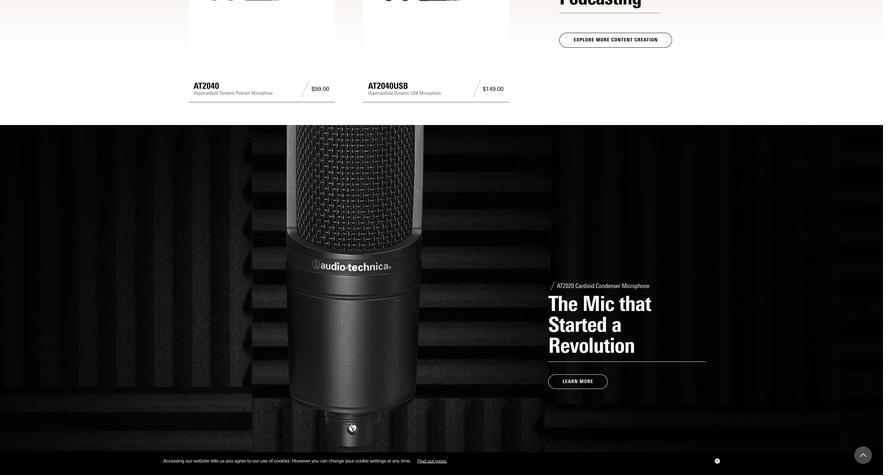 Task type: locate. For each thing, give the bounding box(es) containing it.
microphone right podcast
[[251, 90, 273, 96]]

more right explore at top right
[[596, 37, 610, 43]]

dynamic
[[220, 90, 235, 96], [394, 90, 410, 96]]

1 horizontal spatial our
[[253, 458, 259, 464]]

1 horizontal spatial hypercardioid
[[368, 90, 393, 96]]

time.
[[401, 458, 411, 464]]

learn more button
[[549, 374, 608, 389]]

microphone up the that
[[622, 282, 650, 290]]

0 horizontal spatial dynamic
[[220, 90, 235, 96]]

podcast
[[236, 90, 250, 96]]

0 horizontal spatial divider line image
[[300, 80, 312, 98]]

arrow up image
[[861, 452, 867, 458]]

1 hypercardioid from the left
[[194, 90, 219, 96]]

0 horizontal spatial hypercardioid
[[194, 90, 219, 96]]

more right learn
[[580, 379, 594, 385]]

0 horizontal spatial microphone
[[251, 90, 273, 96]]

microphone
[[251, 90, 273, 96], [420, 90, 441, 96], [622, 282, 650, 290]]

0 horizontal spatial our
[[185, 458, 192, 464]]

tells
[[211, 458, 219, 464]]

0 horizontal spatial more
[[580, 379, 594, 385]]

at2040 hypercardioid dynamic podcast microphone
[[194, 81, 273, 96]]

the
[[549, 291, 578, 316]]

hypercardioid
[[194, 90, 219, 96], [368, 90, 393, 96]]

however
[[292, 458, 310, 464]]

hypercardioid inside at2040usb hypercardioid dynamic usb microphone
[[368, 90, 393, 96]]

0 horizontal spatial you
[[226, 458, 233, 464]]

2 hypercardioid from the left
[[368, 90, 393, 96]]

that
[[620, 291, 652, 316]]

1 dynamic from the left
[[220, 90, 235, 96]]

dynamic inside at2040 hypercardioid dynamic podcast microphone
[[220, 90, 235, 96]]

settings
[[370, 458, 386, 464]]

revolution
[[549, 333, 635, 358]]

1 horizontal spatial more
[[596, 37, 610, 43]]

you right us
[[226, 458, 233, 464]]

2 divider line image from the left
[[471, 80, 483, 98]]

at2040usb hypercardioid dynamic usb microphone
[[368, 81, 441, 96]]

our right to
[[253, 458, 259, 464]]

us
[[220, 458, 225, 464]]

you
[[226, 458, 233, 464], [312, 458, 319, 464]]

hypercardioid inside at2040 hypercardioid dynamic podcast microphone
[[194, 90, 219, 96]]

more
[[596, 37, 610, 43], [580, 379, 594, 385]]

agree
[[235, 458, 246, 464]]

can
[[320, 458, 328, 464]]

1 horizontal spatial dynamic
[[394, 90, 410, 96]]

1 horizontal spatial microphone
[[420, 90, 441, 96]]

our left website
[[185, 458, 192, 464]]

at2040
[[194, 81, 219, 91]]

0 vertical spatial more
[[596, 37, 610, 43]]

you left can
[[312, 458, 319, 464]]

dynamic inside at2040usb hypercardioid dynamic usb microphone
[[394, 90, 410, 96]]

dynamic for at2040
[[220, 90, 235, 96]]

microphone inside at2040usb hypercardioid dynamic usb microphone
[[420, 90, 441, 96]]

1 divider line image from the left
[[300, 80, 312, 98]]

content
[[612, 37, 633, 43]]

find out more. link
[[412, 456, 453, 466]]

dynamic left usb
[[394, 90, 410, 96]]

2 dynamic from the left
[[394, 90, 410, 96]]

our
[[185, 458, 192, 464], [253, 458, 259, 464]]

divider line image
[[300, 80, 312, 98], [471, 80, 483, 98]]

explore more content creation
[[574, 37, 658, 43]]

explore more content creation link
[[560, 33, 673, 48]]

use
[[260, 458, 268, 464]]

at2040 hypercardioid dynamic podcast microphone image
[[194, 0, 329, 42]]

website
[[193, 458, 209, 464]]

dynamic for at2040usb
[[394, 90, 410, 96]]

1 horizontal spatial you
[[312, 458, 319, 464]]

cookies.
[[274, 458, 291, 464]]

1 vertical spatial more
[[580, 379, 594, 385]]

microphone right usb
[[420, 90, 441, 96]]

your
[[345, 458, 354, 464]]

1 horizontal spatial divider line image
[[471, 80, 483, 98]]

microphone inside at2040 hypercardioid dynamic podcast microphone
[[251, 90, 273, 96]]

dynamic left podcast
[[220, 90, 235, 96]]

$149.00
[[483, 86, 504, 92]]

divider line image for at2040usb
[[471, 80, 483, 98]]



Task type: describe. For each thing, give the bounding box(es) containing it.
microphone for at2040usb
[[420, 90, 441, 96]]

hypercardioid for at2040
[[194, 90, 219, 96]]

2 our from the left
[[253, 458, 259, 464]]

a
[[612, 312, 622, 337]]

1 you from the left
[[226, 458, 233, 464]]

condenser
[[596, 282, 621, 290]]

out
[[428, 458, 434, 464]]

$99.00
[[312, 86, 329, 92]]

microphone for at2040
[[251, 90, 273, 96]]

change
[[329, 458, 344, 464]]

at2040usb
[[368, 81, 408, 91]]

cross image
[[716, 460, 719, 463]]

learn
[[563, 379, 578, 385]]

creation
[[635, 37, 658, 43]]

at2020
[[557, 282, 575, 290]]

accessing
[[163, 458, 184, 464]]

any
[[392, 458, 400, 464]]

2 horizontal spatial microphone
[[622, 282, 650, 290]]

explore
[[574, 37, 595, 43]]

the mic that started a revolution
[[549, 291, 652, 358]]

started
[[549, 312, 607, 337]]

cardioid
[[576, 282, 595, 290]]

learn more
[[563, 379, 594, 385]]

more for explore
[[596, 37, 610, 43]]

at2020 cardioid condenser microphone
[[557, 282, 650, 290]]

usb
[[411, 90, 419, 96]]

at2040usb image
[[368, 0, 504, 42]]

learn more link
[[549, 374, 608, 389]]

at
[[387, 458, 391, 464]]

hypercardioid for at2040usb
[[368, 90, 393, 96]]

more.
[[436, 458, 448, 464]]

to
[[247, 458, 251, 464]]

find out more.
[[418, 458, 448, 464]]

2 you from the left
[[312, 458, 319, 464]]

accessing our website tells us you agree to our use of cookies. however you can change your cookie settings at any time.
[[163, 458, 412, 464]]

cookie
[[356, 458, 369, 464]]

of
[[269, 458, 273, 464]]

mic
[[583, 291, 615, 316]]

1 our from the left
[[185, 458, 192, 464]]

explore more content creation button
[[560, 33, 673, 48]]

find
[[418, 458, 427, 464]]

more for learn
[[580, 379, 594, 385]]

divider line image for at2040
[[300, 80, 312, 98]]



Task type: vqa. For each thing, say whether or not it's contained in the screenshot.
Dynamic
yes



